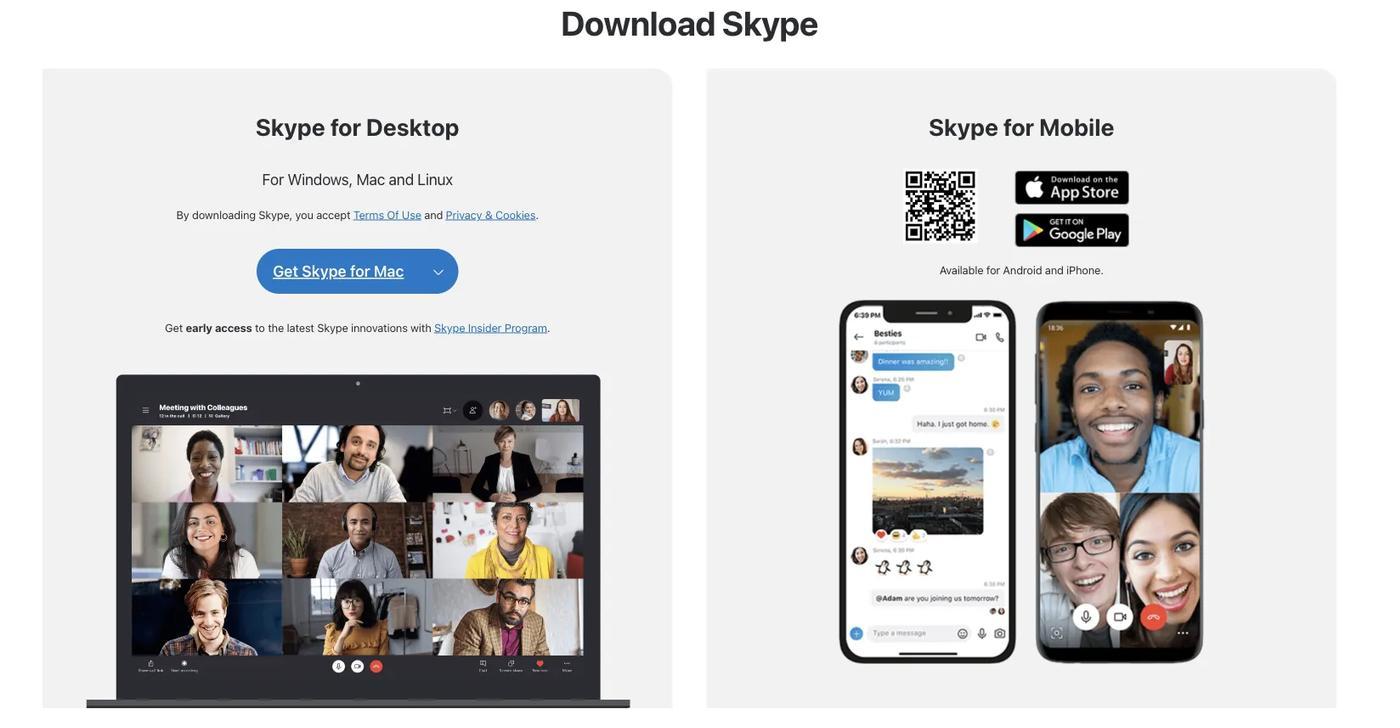 Task type: describe. For each thing, give the bounding box(es) containing it.
to
[[255, 321, 265, 334]]

for for skype for mobile
[[1003, 113, 1034, 141]]

. for privacy & cookies
[[536, 208, 539, 221]]

get for get early access to the latest skype innovations with skype insider program .
[[165, 321, 183, 334]]

download skype through qr code image
[[903, 169, 978, 244]]

get skype for mac
[[273, 262, 404, 280]]

skype for desktop
[[256, 113, 459, 141]]

terms
[[353, 208, 384, 221]]

skype inside get skype for mac link
[[302, 262, 346, 280]]

by
[[176, 208, 189, 221]]

get early access to the latest skype innovations with skype insider program .
[[165, 321, 550, 334]]

iphone.
[[1067, 264, 1104, 277]]

access
[[215, 321, 252, 334]]

for
[[262, 170, 284, 188]]

linux
[[418, 170, 453, 188]]

downloading
[[192, 208, 256, 221]]

get it on google play image
[[1015, 213, 1129, 247]]

for up the get early access to the latest skype innovations with skype insider program .
[[350, 262, 370, 280]]

the
[[268, 321, 284, 334]]

accept
[[316, 208, 350, 221]]

android
[[1003, 264, 1042, 277]]

privacy & cookies link
[[446, 208, 536, 221]]

available for android and iphone.
[[940, 264, 1104, 277]]

mobile
[[1039, 113, 1114, 141]]



Task type: vqa. For each thing, say whether or not it's contained in the screenshot.
COMMUNITY
no



Task type: locate. For each thing, give the bounding box(es) containing it.
skype
[[722, 3, 818, 43], [256, 113, 325, 141], [929, 113, 998, 141], [302, 262, 346, 280], [317, 321, 348, 334], [434, 321, 465, 334]]

and for available for android and iphone.
[[1045, 264, 1064, 277]]

for left android in the right top of the page
[[986, 264, 1000, 277]]

mac down terms of use link
[[374, 262, 404, 280]]

0 vertical spatial and
[[389, 170, 414, 188]]

program
[[504, 321, 547, 334]]

skype,
[[259, 208, 293, 221]]

latest
[[287, 321, 314, 334]]

get left early
[[165, 321, 183, 334]]

and right use
[[424, 208, 443, 221]]

by downloading skype, you accept terms of use and privacy & cookies .
[[176, 208, 539, 221]]

skype on mobile device image
[[839, 295, 1204, 668]]

terms of use link
[[353, 208, 421, 221]]

0 horizontal spatial get
[[165, 321, 183, 334]]

. for skype insider program
[[547, 321, 550, 334]]

1 horizontal spatial .
[[547, 321, 550, 334]]

windows,
[[288, 170, 353, 188]]

mac up terms
[[356, 170, 385, 188]]

and
[[389, 170, 414, 188], [424, 208, 443, 221], [1045, 264, 1064, 277]]

. right insider
[[547, 321, 550, 334]]

. right &
[[536, 208, 539, 221]]

get skype for mac link
[[273, 261, 404, 282]]

download on the appstore image
[[1015, 171, 1129, 205]]

with
[[411, 321, 431, 334]]

skype insider program link
[[434, 321, 547, 334]]

for left mobile
[[1003, 113, 1034, 141]]

for for skype for desktop
[[330, 113, 361, 141]]

insider
[[468, 321, 502, 334]]

1 horizontal spatial and
[[424, 208, 443, 221]]

1 vertical spatial .
[[547, 321, 550, 334]]

0 vertical spatial get
[[273, 262, 298, 280]]

and left iphone.
[[1045, 264, 1064, 277]]

for up for windows, mac and linux
[[330, 113, 361, 141]]

for
[[330, 113, 361, 141], [1003, 113, 1034, 141], [350, 262, 370, 280], [986, 264, 1000, 277]]

0 horizontal spatial .
[[536, 208, 539, 221]]

get for get skype for mac
[[273, 262, 298, 280]]

1 vertical spatial get
[[165, 321, 183, 334]]

&
[[485, 208, 493, 221]]

available
[[940, 264, 984, 277]]

and left linux
[[389, 170, 414, 188]]

for for available for android and iphone.
[[986, 264, 1000, 277]]

mac
[[356, 170, 385, 188], [374, 262, 404, 280]]

use
[[402, 208, 421, 221]]

get up the
[[273, 262, 298, 280]]

download
[[561, 3, 716, 43]]

privacy
[[446, 208, 482, 221]]

0 horizontal spatial and
[[389, 170, 414, 188]]

download skype
[[561, 3, 818, 43]]

1 vertical spatial mac
[[374, 262, 404, 280]]

you
[[295, 208, 313, 221]]

0 vertical spatial .
[[536, 208, 539, 221]]

skype for mobile
[[929, 113, 1114, 141]]

2 vertical spatial and
[[1045, 264, 1064, 277]]

0 vertical spatial mac
[[356, 170, 385, 188]]

of
[[387, 208, 399, 221]]

desktop
[[366, 113, 459, 141]]

get
[[273, 262, 298, 280], [165, 321, 183, 334]]

innovations
[[351, 321, 408, 334]]

and for for windows, mac and linux
[[389, 170, 414, 188]]

1 vertical spatial and
[[424, 208, 443, 221]]

1 horizontal spatial get
[[273, 262, 298, 280]]

2 horizontal spatial and
[[1045, 264, 1064, 277]]

early
[[186, 321, 212, 334]]

get inside get skype for mac link
[[273, 262, 298, 280]]

cookies
[[495, 208, 536, 221]]

for windows, mac and linux
[[262, 170, 453, 188]]

.
[[536, 208, 539, 221], [547, 321, 550, 334]]



